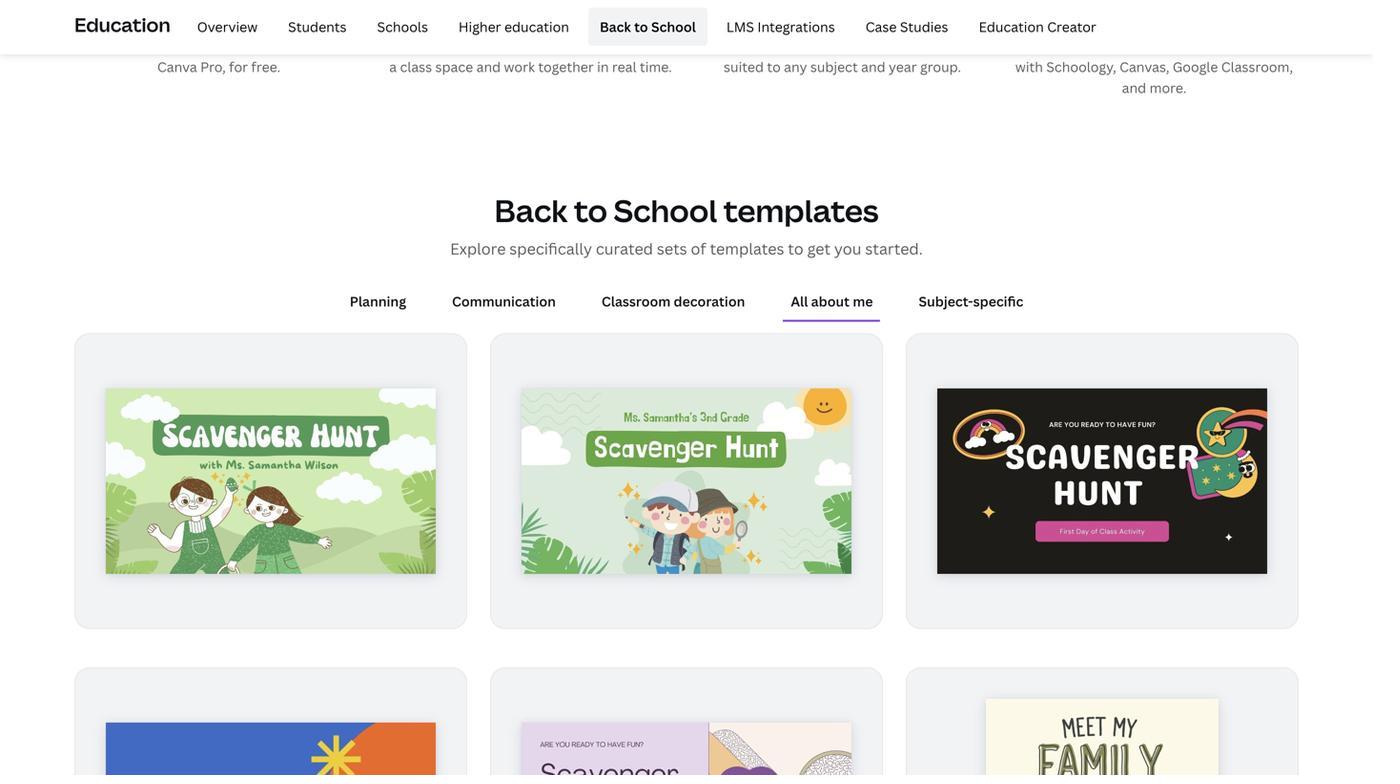 Task type: vqa. For each thing, say whether or not it's contained in the screenshot.
the bottommost the scale
no



Task type: describe. For each thing, give the bounding box(es) containing it.
easy
[[213, 18, 245, 36]]

sets
[[657, 238, 687, 259]]

colorful geometric textured shapes ice breaker class activity scavenger hunt education presentation image
[[522, 723, 852, 775]]

2 vertical spatial templates
[[710, 238, 784, 259]]

to inside connects to classroom tools canva for education integrates seamlessly with schoology, canvas, google classroom, and more.
[[1126, 18, 1141, 36]]

back for back to school
[[600, 17, 631, 36]]

case
[[866, 17, 897, 36]]

canvas,
[[1120, 58, 1170, 76]]

planning
[[350, 292, 406, 310]]

creator
[[1047, 17, 1097, 36]]

explore
[[450, 238, 506, 259]]

suited
[[724, 58, 764, 76]]

communication button
[[444, 283, 564, 320]]

other
[[550, 37, 586, 55]]

classroom decoration
[[602, 292, 745, 310]]

google
[[1173, 58, 1218, 76]]

blue orange and yellow geometric flat shapes scavenger hunt ice breaker class activity education presentation image
[[106, 723, 436, 775]]

classroom
[[1144, 18, 1213, 36]]

schools
[[377, 17, 428, 36]]

for inside connects to classroom tools canva for education integrates seamlessly with schoology, canvas, google classroom, and more.
[[1062, 37, 1081, 55]]

back for back to school templates explore specifically curated sets of templates to get you started.
[[495, 190, 568, 231]]

of inside free, and easy to use use canva for education to enjoy features of canva pro, for free.
[[349, 37, 362, 55]]

curated
[[596, 238, 653, 259]]

2 green fun illustrated scavenger hunt team building educational game presentation image from the left
[[522, 389, 852, 574]]

0 horizontal spatial for
[[146, 37, 165, 55]]

overview link
[[186, 8, 269, 46]]

to left 'get' at right top
[[788, 238, 804, 259]]

you
[[834, 238, 862, 259]]

work
[[504, 58, 535, 76]]

invite
[[390, 37, 427, 55]]

educators
[[589, 37, 654, 55]]

overview
[[197, 17, 258, 36]]

1 vertical spatial templates
[[724, 190, 879, 231]]

all about me
[[791, 292, 873, 310]]

decoration
[[674, 292, 745, 310]]

case studies
[[866, 17, 949, 36]]

year
[[889, 58, 917, 76]]

together
[[538, 58, 594, 76]]

me
[[853, 292, 873, 310]]

in
[[597, 58, 609, 76]]

real
[[612, 58, 637, 76]]

education inside connects to classroom tools canva for education integrates seamlessly with schoology, canvas, google classroom, and more.
[[1084, 37, 1149, 55]]

with inside collaborate with ease invite your students and other educators to a class space and work together in real time.
[[541, 18, 569, 36]]

to inside menu bar
[[634, 17, 648, 36]]

to up curated
[[574, 190, 608, 231]]

subject-
[[919, 292, 973, 310]]

lms integrations
[[727, 17, 835, 36]]

connects
[[1060, 18, 1123, 36]]

collaborate with ease invite your students and other educators to a class space and work together in real time.
[[389, 18, 672, 76]]

back to school
[[600, 17, 696, 36]]

your
[[430, 37, 459, 55]]

specifically
[[510, 238, 592, 259]]

classroom decoration button
[[594, 283, 753, 320]]

time.
[[640, 58, 672, 76]]

pro,
[[200, 58, 226, 76]]

schools link
[[366, 8, 440, 46]]

and inside free, and easy to use use canva for education to enjoy features of canva pro, for free.
[[186, 18, 211, 36]]

classroom
[[602, 292, 671, 310]]

students
[[288, 17, 347, 36]]

of inside keep students engaged a wide range of customizable templates suited to any subject and year group.
[[800, 37, 813, 55]]

to left use
[[247, 18, 262, 36]]

space
[[435, 58, 473, 76]]

templates inside keep students engaged a wide range of customizable templates suited to any subject and year group.
[[905, 37, 970, 55]]

keep students engaged a wide range of customizable templates suited to any subject and year group.
[[715, 18, 970, 76]]

school for back to school
[[651, 17, 696, 36]]

students inside keep students engaged a wide range of customizable templates suited to any subject and year group.
[[802, 18, 861, 36]]

integrates
[[1152, 37, 1217, 55]]

range
[[761, 37, 797, 55]]

and inside keep students engaged a wide range of customizable templates suited to any subject and year group.
[[861, 58, 886, 76]]

a
[[715, 37, 724, 55]]

lms
[[727, 17, 754, 36]]

school for back to school templates explore specifically curated sets of templates to get you started.
[[614, 190, 717, 231]]

menu bar containing overview
[[178, 8, 1108, 46]]

case studies link
[[854, 8, 960, 46]]

to inside keep students engaged a wide range of customizable templates suited to any subject and year group.
[[767, 58, 781, 76]]

students link
[[277, 8, 358, 46]]

class
[[400, 58, 432, 76]]

education creator
[[979, 17, 1097, 36]]

free, and easy to use use canva for education to enjoy features of canva pro, for free.
[[75, 18, 362, 76]]

get
[[807, 238, 831, 259]]



Task type: locate. For each thing, give the bounding box(es) containing it.
canva inside connects to classroom tools canva for education integrates seamlessly with schoology, canvas, google classroom, and more.
[[1018, 37, 1058, 55]]

canva left pro,
[[157, 58, 197, 76]]

education
[[74, 11, 170, 37], [979, 17, 1044, 36], [168, 37, 233, 55], [1084, 37, 1149, 55]]

group.
[[920, 58, 961, 76]]

and inside connects to classroom tools canva for education integrates seamlessly with schoology, canvas, google classroom, and more.
[[1122, 79, 1147, 97]]

collaborate
[[459, 18, 538, 36]]

and down customizable
[[861, 58, 886, 76]]

studies
[[900, 17, 949, 36]]

of inside back to school templates explore specifically curated sets of templates to get you started.
[[691, 238, 706, 259]]

templates up the group.
[[905, 37, 970, 55]]

with down education creator link
[[1016, 58, 1043, 76]]

wide
[[727, 37, 757, 55]]

integrations
[[758, 17, 835, 36]]

to
[[634, 17, 648, 36], [247, 18, 262, 36], [1126, 18, 1141, 36], [237, 37, 250, 55], [657, 37, 671, 55], [767, 58, 781, 76], [574, 190, 608, 231], [788, 238, 804, 259]]

free.
[[251, 58, 281, 76]]

1 horizontal spatial canva
[[157, 58, 197, 76]]

0 vertical spatial with
[[541, 18, 569, 36]]

1 horizontal spatial students
[[802, 18, 861, 36]]

0 vertical spatial back
[[600, 17, 631, 36]]

school up time.
[[651, 17, 696, 36]]

and down education
[[523, 37, 547, 55]]

to up educators
[[634, 17, 648, 36]]

school up sets
[[614, 190, 717, 231]]

to down easy
[[237, 37, 250, 55]]

customizable
[[817, 37, 902, 55]]

started.
[[865, 238, 923, 259]]

with
[[541, 18, 569, 36], [1016, 58, 1043, 76]]

seamlessly
[[1220, 37, 1291, 55]]

of down integrations
[[800, 37, 813, 55]]

use
[[75, 37, 100, 55]]

and
[[186, 18, 211, 36], [523, 37, 547, 55], [477, 58, 501, 76], [861, 58, 886, 76], [1122, 79, 1147, 97]]

any
[[784, 58, 807, 76]]

a
[[389, 58, 397, 76]]

2 horizontal spatial for
[[1062, 37, 1081, 55]]

back inside back to school templates explore specifically curated sets of templates to get you started.
[[495, 190, 568, 231]]

students inside collaborate with ease invite your students and other educators to a class space and work together in real time.
[[463, 37, 520, 55]]

subject
[[811, 58, 858, 76]]

to up canvas, at top right
[[1126, 18, 1141, 36]]

1 horizontal spatial for
[[229, 58, 248, 76]]

green blue and yellow illustrated meet my family personalizable story book image
[[986, 699, 1219, 775]]

ease
[[572, 18, 603, 36]]

0 vertical spatial templates
[[905, 37, 970, 55]]

higher education link
[[447, 8, 581, 46]]

with inside connects to classroom tools canva for education integrates seamlessly with schoology, canvas, google classroom, and more.
[[1016, 58, 1043, 76]]

templates up 'get' at right top
[[724, 190, 879, 231]]

menu bar
[[178, 8, 1108, 46]]

tools
[[1215, 18, 1249, 36]]

all
[[791, 292, 808, 310]]

to down range
[[767, 58, 781, 76]]

communication
[[452, 292, 556, 310]]

for down creator at right
[[1062, 37, 1081, 55]]

back up educators
[[600, 17, 631, 36]]

back inside menu bar
[[600, 17, 631, 36]]

planning button
[[342, 283, 414, 320]]

students
[[802, 18, 861, 36], [463, 37, 520, 55]]

use
[[265, 18, 288, 36]]

canva down education creator
[[1018, 37, 1058, 55]]

with up other
[[541, 18, 569, 36]]

education inside free, and easy to use use canva for education to enjoy features of canva pro, for free.
[[168, 37, 233, 55]]

and left work
[[477, 58, 501, 76]]

all about me button
[[783, 283, 881, 320]]

school inside back to school templates explore specifically curated sets of templates to get you started.
[[614, 190, 717, 231]]

templates
[[905, 37, 970, 55], [724, 190, 879, 231], [710, 238, 784, 259]]

0 horizontal spatial of
[[349, 37, 362, 55]]

more.
[[1150, 79, 1187, 97]]

keep
[[766, 18, 799, 36]]

students up customizable
[[802, 18, 861, 36]]

black pink stickers and badges ice breaker class activity scavenger hunt education presentation image
[[938, 389, 1268, 574]]

0 horizontal spatial with
[[541, 18, 569, 36]]

1 vertical spatial school
[[614, 190, 717, 231]]

canva
[[103, 37, 143, 55], [1018, 37, 1058, 55], [157, 58, 197, 76]]

school
[[651, 17, 696, 36], [614, 190, 717, 231]]

1 vertical spatial with
[[1016, 58, 1043, 76]]

education creator link
[[968, 8, 1108, 46]]

0 horizontal spatial canva
[[103, 37, 143, 55]]

students down collaborate
[[463, 37, 520, 55]]

free,
[[150, 18, 183, 36]]

2 horizontal spatial of
[[800, 37, 813, 55]]

schoology,
[[1047, 58, 1117, 76]]

and down canvas, at top right
[[1122, 79, 1147, 97]]

to up time.
[[657, 37, 671, 55]]

education
[[504, 17, 569, 36]]

canva right use at top left
[[103, 37, 143, 55]]

for right pro,
[[229, 58, 248, 76]]

and left easy
[[186, 18, 211, 36]]

1 horizontal spatial back
[[600, 17, 631, 36]]

1 horizontal spatial with
[[1016, 58, 1043, 76]]

0 vertical spatial school
[[651, 17, 696, 36]]

of
[[349, 37, 362, 55], [800, 37, 813, 55], [691, 238, 706, 259]]

for down free,
[[146, 37, 165, 55]]

school inside menu bar
[[651, 17, 696, 36]]

0 vertical spatial students
[[802, 18, 861, 36]]

0 horizontal spatial back
[[495, 190, 568, 231]]

1 vertical spatial back
[[495, 190, 568, 231]]

classroom,
[[1222, 58, 1293, 76]]

back
[[600, 17, 631, 36], [495, 190, 568, 231]]

lms integrations link
[[715, 8, 847, 46]]

higher
[[459, 17, 501, 36]]

engaged
[[864, 18, 919, 36]]

subject-specific button
[[911, 283, 1031, 320]]

templates up decoration at top
[[710, 238, 784, 259]]

1 horizontal spatial of
[[691, 238, 706, 259]]

back up specifically
[[495, 190, 568, 231]]

education inside menu bar
[[979, 17, 1044, 36]]

to inside collaborate with ease invite your students and other educators to a class space and work together in real time.
[[657, 37, 671, 55]]

1 vertical spatial students
[[463, 37, 520, 55]]

higher education
[[459, 17, 569, 36]]

specific
[[973, 292, 1024, 310]]

connects to classroom tools canva for education integrates seamlessly with schoology, canvas, google classroom, and more.
[[1016, 18, 1293, 97]]

about
[[811, 292, 850, 310]]

of right features
[[349, 37, 362, 55]]

green fun illustrated scavenger hunt team building educational game presentation image
[[106, 389, 436, 574], [522, 389, 852, 574]]

2 horizontal spatial canva
[[1018, 37, 1058, 55]]

0 horizontal spatial green fun illustrated scavenger hunt team building educational game presentation image
[[106, 389, 436, 574]]

1 green fun illustrated scavenger hunt team building educational game presentation image from the left
[[106, 389, 436, 574]]

of right sets
[[691, 238, 706, 259]]

enjoy
[[254, 37, 289, 55]]

features
[[292, 37, 346, 55]]

back to school link
[[588, 8, 708, 46]]

1 horizontal spatial green fun illustrated scavenger hunt team building educational game presentation image
[[522, 389, 852, 574]]

back to school templates explore specifically curated sets of templates to get you started.
[[450, 190, 923, 259]]

subject-specific
[[919, 292, 1024, 310]]

0 horizontal spatial students
[[463, 37, 520, 55]]



